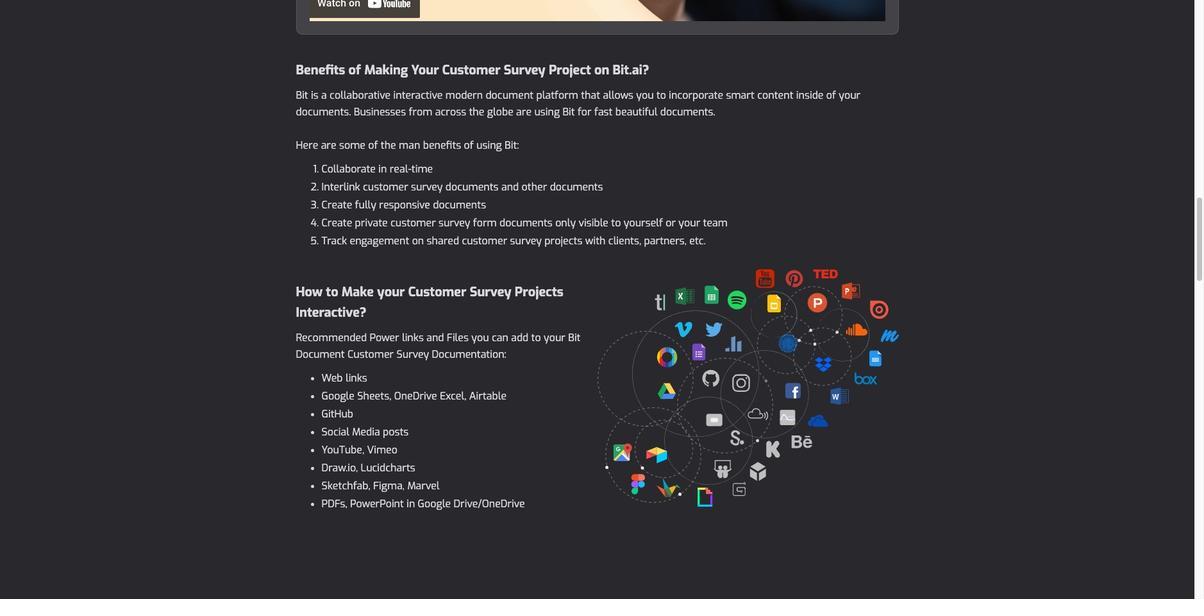 Task type: vqa. For each thing, say whether or not it's contained in the screenshot.
"Publishing" link
no



Task type: describe. For each thing, give the bounding box(es) containing it.
bit inside recommended power links and files you can add to your bit document customer survey documentation:
[[569, 331, 581, 345]]

in inside web links google sheets, onedrive excel, airtable github social media posts youtube, vimeo draw.io, lucidcharts sketchfab, figma, marvel pdfs, powerpoint in google drive/onedrive
[[407, 497, 415, 511]]

making
[[364, 62, 408, 79]]

make
[[342, 284, 374, 301]]

on inside collaborate in real-time interlink customer survey documents and other documents create fully responsive documents create private customer survey form documents only visible to yourself or your team track engagement on shared customer survey projects with clients, partners, etc.
[[412, 234, 424, 248]]

globe
[[487, 105, 514, 119]]

visible
[[579, 216, 609, 230]]

web
[[322, 372, 343, 385]]

sketchfab,
[[322, 479, 371, 493]]

links inside recommended power links and files you can add to your bit document customer survey documentation:
[[402, 331, 424, 345]]

man
[[399, 139, 420, 152]]

bit:
[[505, 139, 519, 152]]

2 vertical spatial survey
[[510, 234, 542, 248]]

etc.
[[690, 234, 706, 248]]

other
[[522, 180, 547, 194]]

0 vertical spatial bit
[[296, 89, 308, 102]]

partners,
[[644, 234, 687, 248]]

time
[[412, 162, 433, 176]]

form
[[473, 216, 497, 230]]

inside
[[797, 89, 824, 102]]

your inside collaborate in real-time interlink customer survey documents and other documents create fully responsive documents create private customer survey form documents only visible to yourself or your team track engagement on shared customer survey projects with clients, partners, etc.
[[679, 216, 701, 230]]

interactive?
[[296, 304, 367, 321]]

benefits
[[296, 62, 345, 79]]

interactive
[[394, 89, 443, 102]]

here are some of the man benefits of using bit:
[[296, 139, 519, 152]]

files
[[447, 331, 469, 345]]

of right some
[[368, 139, 378, 152]]

to inside collaborate in real-time interlink customer survey documents and other documents create fully responsive documents create private customer survey form documents only visible to yourself or your team track engagement on shared customer survey projects with clients, partners, etc.
[[612, 216, 621, 230]]

engagement
[[350, 234, 410, 248]]

0 vertical spatial survey
[[411, 180, 443, 194]]

0 vertical spatial customer
[[363, 180, 409, 194]]

and inside recommended power links and files you can add to your bit document customer survey documentation:
[[427, 331, 444, 345]]

posts
[[383, 425, 409, 439]]

web links google sheets, onedrive excel, airtable github social media posts youtube, vimeo draw.io, lucidcharts sketchfab, figma, marvel pdfs, powerpoint in google drive/onedrive
[[322, 372, 525, 511]]

media
[[352, 425, 380, 439]]

power
[[370, 331, 399, 345]]

bit.ai?
[[613, 62, 650, 79]]

a
[[321, 89, 327, 102]]

you inside bit is a collaborative interactive modern document platform that allows you to incorporate smart content inside of your documents. businesses from across the globe are using bit for fast beautiful documents.
[[637, 89, 654, 102]]

to inside bit is a collaborative interactive modern document platform that allows you to incorporate smart content inside of your documents. businesses from across the globe are using bit for fast beautiful documents.
[[657, 89, 667, 102]]

how
[[296, 284, 323, 301]]

onedrive
[[394, 389, 437, 403]]

0 vertical spatial on
[[595, 62, 610, 79]]

smart
[[726, 89, 755, 102]]

fast
[[595, 105, 613, 119]]

recommended power links and files you can add to your bit document customer survey documentation:
[[296, 331, 581, 361]]

across
[[435, 105, 467, 119]]

0 horizontal spatial google
[[322, 389, 355, 403]]

collaborate in real-time interlink customer survey documents and other documents create fully responsive documents create private customer survey form documents only visible to yourself or your team track engagement on shared customer survey projects with clients, partners, etc.
[[322, 162, 728, 248]]

document
[[486, 89, 534, 102]]

platform
[[537, 89, 579, 102]]

allows
[[603, 89, 634, 102]]

survey inside recommended power links and files you can add to your bit document customer survey documentation:
[[397, 348, 429, 361]]

benefits
[[423, 139, 461, 152]]

figma,
[[373, 479, 405, 493]]

that
[[581, 89, 601, 102]]

only
[[556, 216, 576, 230]]

2 documents. from the left
[[661, 105, 716, 119]]

1 documents. from the left
[[296, 105, 351, 119]]

you inside recommended power links and files you can add to your bit document customer survey documentation:
[[472, 331, 489, 345]]

links inside web links google sheets, onedrive excel, airtable github social media posts youtube, vimeo draw.io, lucidcharts sketchfab, figma, marvel pdfs, powerpoint in google drive/onedrive
[[346, 372, 368, 385]]

from
[[409, 105, 433, 119]]

track
[[322, 234, 347, 248]]

project
[[549, 62, 591, 79]]

pdfs,
[[322, 497, 348, 511]]

0 horizontal spatial are
[[321, 139, 337, 152]]

customer for your
[[408, 284, 467, 301]]

beautiful
[[616, 105, 658, 119]]

shared
[[427, 234, 459, 248]]

benefits of making your customer survey project on bit.ai?
[[296, 62, 650, 79]]

team
[[704, 216, 728, 230]]

2 vertical spatial customer
[[462, 234, 508, 248]]

documentation:
[[432, 348, 507, 361]]



Task type: locate. For each thing, give the bounding box(es) containing it.
and inside collaborate in real-time interlink customer survey documents and other documents create fully responsive documents create private customer survey form documents only visible to yourself or your team track engagement on shared customer survey projects with clients, partners, etc.
[[502, 180, 519, 194]]

of
[[349, 62, 361, 79], [827, 89, 837, 102], [368, 139, 378, 152], [464, 139, 474, 152]]

bit left is
[[296, 89, 308, 102]]

0 vertical spatial list
[[296, 160, 899, 250]]

0 vertical spatial google
[[322, 389, 355, 403]]

document
[[296, 348, 345, 361]]

are right here
[[321, 139, 337, 152]]

links
[[402, 331, 424, 345], [346, 372, 368, 385]]

excel,
[[440, 389, 467, 403]]

to up clients,
[[612, 216, 621, 230]]

list
[[296, 160, 899, 250], [296, 370, 591, 513]]

in inside collaborate in real-time interlink customer survey documents and other documents create fully responsive documents create private customer survey form documents only visible to yourself or your team track engagement on shared customer survey projects with clients, partners, etc.
[[379, 162, 387, 176]]

create
[[322, 198, 352, 212], [322, 216, 352, 230]]

1 vertical spatial bit
[[563, 105, 575, 119]]

1 vertical spatial survey
[[439, 216, 471, 230]]

1 horizontal spatial you
[[637, 89, 654, 102]]

you up beautiful
[[637, 89, 654, 102]]

interlink
[[322, 180, 360, 194]]

on left shared
[[412, 234, 424, 248]]

0 horizontal spatial the
[[381, 139, 396, 152]]

clients,
[[609, 234, 642, 248]]

the inside bit is a collaborative interactive modern document platform that allows you to incorporate smart content inside of your documents. businesses from across the globe are using bit for fast beautiful documents.
[[469, 105, 485, 119]]

collaborative
[[330, 89, 391, 102]]

using left bit:
[[477, 139, 502, 152]]

your right make
[[377, 284, 405, 301]]

1 vertical spatial using
[[477, 139, 502, 152]]

the down modern
[[469, 105, 485, 119]]

survey
[[411, 180, 443, 194], [439, 216, 471, 230], [510, 234, 542, 248]]

0 horizontal spatial links
[[346, 372, 368, 385]]

yourself
[[624, 216, 663, 230]]

0 horizontal spatial documents.
[[296, 105, 351, 119]]

customer down responsive
[[391, 216, 436, 230]]

customer for your
[[443, 62, 501, 79]]

1 vertical spatial the
[[381, 139, 396, 152]]

survey
[[504, 62, 546, 79], [470, 284, 512, 301], [397, 348, 429, 361]]

lucidcharts
[[361, 461, 416, 475]]

using inside bit is a collaborative interactive modern document platform that allows you to incorporate smart content inside of your documents. businesses from across the globe are using bit for fast beautiful documents.
[[535, 105, 560, 119]]

to
[[657, 89, 667, 102], [612, 216, 621, 230], [326, 284, 339, 301], [532, 331, 541, 345]]

in down marvel
[[407, 497, 415, 511]]

1 vertical spatial google
[[418, 497, 451, 511]]

bit is a collaborative interactive modern document platform that allows you to incorporate smart content inside of your documents. businesses from across the globe are using bit for fast beautiful documents.
[[296, 89, 861, 119]]

list for interactive?
[[296, 370, 591, 513]]

powerpoint
[[350, 497, 404, 511]]

customer down the power at the bottom
[[348, 348, 394, 361]]

customer down "form"
[[462, 234, 508, 248]]

youtube,
[[322, 443, 364, 457]]

survey down the power at the bottom
[[397, 348, 429, 361]]

survey up document at the left top of page
[[504, 62, 546, 79]]

customer up modern
[[443, 62, 501, 79]]

your right inside
[[839, 89, 861, 102]]

fully
[[355, 198, 377, 212]]

documents
[[446, 180, 499, 194], [550, 180, 603, 194], [433, 198, 486, 212], [500, 216, 553, 230]]

google up the 'github'
[[322, 389, 355, 403]]

0 vertical spatial are
[[517, 105, 532, 119]]

social
[[322, 425, 350, 439]]

2 create from the top
[[322, 216, 352, 230]]

the
[[469, 105, 485, 119], [381, 139, 396, 152]]

to inside how to make your customer survey projects interactive?
[[326, 284, 339, 301]]

links right web
[[346, 372, 368, 385]]

1 vertical spatial survey
[[470, 284, 512, 301]]

documents. down a
[[296, 105, 351, 119]]

recommended
[[296, 331, 367, 345]]

add
[[511, 331, 529, 345]]

your right "add"
[[544, 331, 566, 345]]

github
[[322, 407, 354, 421]]

airtable
[[469, 389, 507, 403]]

survey for project
[[504, 62, 546, 79]]

bit
[[296, 89, 308, 102], [563, 105, 575, 119], [569, 331, 581, 345]]

0 vertical spatial and
[[502, 180, 519, 194]]

2 vertical spatial survey
[[397, 348, 429, 361]]

1 horizontal spatial using
[[535, 105, 560, 119]]

1 vertical spatial on
[[412, 234, 424, 248]]

projects
[[515, 284, 564, 301]]

1 horizontal spatial the
[[469, 105, 485, 119]]

documents. down incorporate
[[661, 105, 716, 119]]

your inside bit is a collaborative interactive modern document platform that allows you to incorporate smart content inside of your documents. businesses from across the globe are using bit for fast beautiful documents.
[[839, 89, 861, 102]]

here
[[296, 139, 318, 152]]

1 vertical spatial are
[[321, 139, 337, 152]]

1 horizontal spatial in
[[407, 497, 415, 511]]

1 vertical spatial in
[[407, 497, 415, 511]]

1 horizontal spatial are
[[517, 105, 532, 119]]

0 horizontal spatial and
[[427, 331, 444, 345]]

your right or
[[679, 216, 701, 230]]

1 create from the top
[[322, 198, 352, 212]]

1 vertical spatial you
[[472, 331, 489, 345]]

create up track
[[322, 216, 352, 230]]

customer down real-
[[363, 180, 409, 194]]

survey inside how to make your customer survey projects interactive?
[[470, 284, 512, 301]]

draw.io,
[[322, 461, 358, 475]]

customer inside how to make your customer survey projects interactive?
[[408, 284, 467, 301]]

the left man
[[381, 139, 396, 152]]

to inside recommended power links and files you can add to your bit document customer survey documentation:
[[532, 331, 541, 345]]

incorporate
[[669, 89, 724, 102]]

list containing web links
[[296, 370, 591, 513]]

survey up shared
[[439, 216, 471, 230]]

list for on
[[296, 160, 899, 250]]

1 horizontal spatial google
[[418, 497, 451, 511]]

can
[[492, 331, 509, 345]]

for
[[578, 105, 592, 119]]

google down marvel
[[418, 497, 451, 511]]

google
[[322, 389, 355, 403], [418, 497, 451, 511]]

create down interlink
[[322, 198, 352, 212]]

in left real-
[[379, 162, 387, 176]]

0 vertical spatial in
[[379, 162, 387, 176]]

and left other
[[502, 180, 519, 194]]

survey down the time
[[411, 180, 443, 194]]

0 vertical spatial using
[[535, 105, 560, 119]]

0 vertical spatial links
[[402, 331, 424, 345]]

1 vertical spatial customer
[[391, 216, 436, 230]]

customer inside recommended power links and files you can add to your bit document customer survey documentation:
[[348, 348, 394, 361]]

survey left the projects
[[510, 234, 542, 248]]

to right "add"
[[532, 331, 541, 345]]

real-
[[390, 162, 412, 176]]

projects
[[545, 234, 583, 248]]

of up collaborative
[[349, 62, 361, 79]]

2 list from the top
[[296, 370, 591, 513]]

of right inside
[[827, 89, 837, 102]]

your inside how to make your customer survey projects interactive?
[[377, 284, 405, 301]]

modern
[[446, 89, 483, 102]]

1 vertical spatial links
[[346, 372, 368, 385]]

you left can
[[472, 331, 489, 345]]

0 horizontal spatial you
[[472, 331, 489, 345]]

of right benefits
[[464, 139, 474, 152]]

1 vertical spatial create
[[322, 216, 352, 230]]

is
[[311, 89, 319, 102]]

0 vertical spatial the
[[469, 105, 485, 119]]

1 horizontal spatial documents.
[[661, 105, 716, 119]]

or
[[666, 216, 676, 230]]

your inside recommended power links and files you can add to your bit document customer survey documentation:
[[544, 331, 566, 345]]

1 vertical spatial list
[[296, 370, 591, 513]]

to up interactive?
[[326, 284, 339, 301]]

and
[[502, 180, 519, 194], [427, 331, 444, 345]]

survey for projects
[[470, 284, 512, 301]]

0 horizontal spatial in
[[379, 162, 387, 176]]

1 horizontal spatial on
[[595, 62, 610, 79]]

you
[[637, 89, 654, 102], [472, 331, 489, 345]]

some
[[339, 139, 366, 152]]

0 vertical spatial customer
[[443, 62, 501, 79]]

1 horizontal spatial and
[[502, 180, 519, 194]]

collaborate
[[322, 162, 376, 176]]

drive/onedrive
[[454, 497, 525, 511]]

content
[[758, 89, 794, 102]]

with
[[586, 234, 606, 248]]

list containing collaborate in real-time
[[296, 160, 899, 250]]

survey up can
[[470, 284, 512, 301]]

on up that
[[595, 62, 610, 79]]

of inside bit is a collaborative interactive modern document platform that allows you to incorporate smart content inside of your documents. businesses from across the globe are using bit for fast beautiful documents.
[[827, 89, 837, 102]]

customer up files
[[408, 284, 467, 301]]

bit left for in the left top of the page
[[563, 105, 575, 119]]

1 vertical spatial customer
[[408, 284, 467, 301]]

0 horizontal spatial using
[[477, 139, 502, 152]]

1 horizontal spatial links
[[402, 331, 424, 345]]

customer
[[443, 62, 501, 79], [408, 284, 467, 301], [348, 348, 394, 361]]

using down platform
[[535, 105, 560, 119]]

are
[[517, 105, 532, 119], [321, 139, 337, 152]]

are inside bit is a collaborative interactive modern document platform that allows you to incorporate smart content inside of your documents. businesses from across the globe are using bit for fast beautiful documents.
[[517, 105, 532, 119]]

marvel
[[408, 479, 440, 493]]

0 vertical spatial survey
[[504, 62, 546, 79]]

on
[[595, 62, 610, 79], [412, 234, 424, 248]]

1 vertical spatial and
[[427, 331, 444, 345]]

0 horizontal spatial on
[[412, 234, 424, 248]]

0 vertical spatial create
[[322, 198, 352, 212]]

how to make your customer survey projects interactive?
[[296, 284, 564, 321]]

links right the power at the bottom
[[402, 331, 424, 345]]

your
[[839, 89, 861, 102], [679, 216, 701, 230], [377, 284, 405, 301], [544, 331, 566, 345]]

2 vertical spatial bit
[[569, 331, 581, 345]]

your
[[412, 62, 439, 79]]

using
[[535, 105, 560, 119], [477, 139, 502, 152]]

vimeo
[[367, 443, 398, 457]]

rich media embed image
[[598, 269, 899, 507]]

responsive
[[379, 198, 431, 212]]

to up beautiful
[[657, 89, 667, 102]]

sheets,
[[358, 389, 392, 403]]

1 list from the top
[[296, 160, 899, 250]]

are down document at the left top of page
[[517, 105, 532, 119]]

2 vertical spatial customer
[[348, 348, 394, 361]]

businesses
[[354, 105, 406, 119]]

customer
[[363, 180, 409, 194], [391, 216, 436, 230], [462, 234, 508, 248]]

0 vertical spatial you
[[637, 89, 654, 102]]

and left files
[[427, 331, 444, 345]]

private
[[355, 216, 388, 230]]

in
[[379, 162, 387, 176], [407, 497, 415, 511]]

bit right "add"
[[569, 331, 581, 345]]



